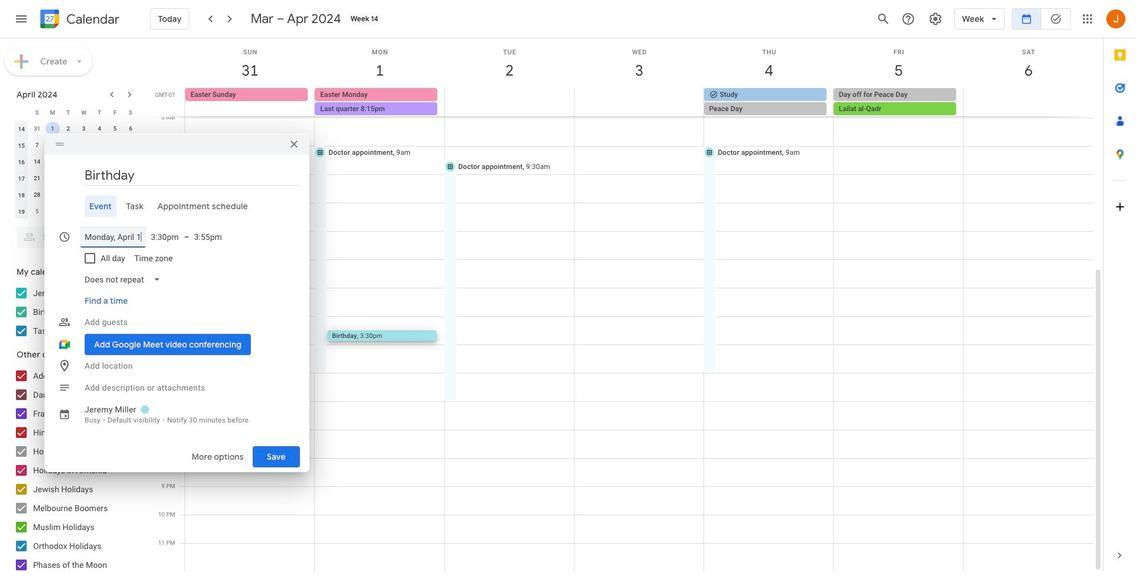 Task type: vqa. For each thing, say whether or not it's contained in the screenshot.
Feb to the top
no



Task type: locate. For each thing, give the bounding box(es) containing it.
may 10 element
[[108, 205, 122, 219]]

tab list
[[1104, 38, 1136, 540], [54, 196, 300, 217]]

april 2024 grid
[[11, 104, 138, 220]]

22 element
[[46, 172, 60, 186]]

27 element
[[124, 172, 138, 186]]

grid
[[151, 38, 1103, 573]]

3 element
[[77, 122, 91, 136]]

heading
[[64, 12, 119, 26]]

None field
[[80, 269, 170, 290]]

2 element
[[61, 122, 75, 136]]

28 element
[[30, 188, 44, 202]]

may 9 element
[[92, 205, 107, 219]]

15 element
[[46, 155, 60, 169]]

End time text field
[[194, 226, 223, 248]]

row
[[180, 88, 1103, 117], [14, 104, 138, 121], [14, 121, 138, 137], [14, 137, 138, 154], [14, 154, 138, 170], [14, 170, 138, 187], [14, 187, 138, 204], [14, 204, 138, 220]]

29 element
[[46, 188, 60, 202]]

0 horizontal spatial tab list
[[54, 196, 300, 217]]

may 6 element
[[46, 205, 60, 219]]

row group inside april 2024 grid
[[14, 121, 138, 220]]

my calendars list
[[2, 284, 147, 341]]

may 1 element
[[77, 188, 91, 202]]

1 horizontal spatial tab list
[[1104, 38, 1136, 540]]

cell
[[315, 88, 445, 117], [445, 88, 574, 117], [574, 88, 704, 117], [704, 88, 834, 117], [834, 88, 963, 117], [963, 88, 1093, 117], [45, 121, 60, 137], [60, 154, 76, 170], [76, 154, 92, 170], [92, 154, 107, 170], [107, 154, 123, 170], [123, 154, 138, 170]]

None search field
[[0, 223, 147, 249]]

Add title text field
[[85, 167, 300, 184]]

column header
[[14, 104, 29, 121]]

12 element
[[108, 138, 122, 153]]

row group
[[14, 121, 138, 220]]

10 element
[[77, 138, 91, 153]]

4 element
[[92, 122, 107, 136]]

to element
[[184, 232, 189, 242]]

calendar element
[[38, 7, 119, 33]]

Search for people text field
[[24, 227, 128, 249]]

heading inside the 'calendar' element
[[64, 12, 119, 26]]

24 element
[[77, 172, 91, 186]]

7 element
[[30, 138, 44, 153]]



Task type: describe. For each thing, give the bounding box(es) containing it.
may 8 element
[[77, 205, 91, 219]]

14 element
[[30, 155, 44, 169]]

13 element
[[124, 138, 138, 153]]

may 11 element
[[124, 205, 138, 219]]

26 element
[[108, 172, 122, 186]]

may 2 element
[[92, 188, 107, 202]]

Start time text field
[[151, 226, 179, 248]]

settings menu image
[[929, 12, 943, 26]]

may 5 element
[[30, 205, 44, 219]]

may 3 element
[[108, 188, 122, 202]]

Start date text field
[[85, 226, 141, 248]]

1 element
[[46, 122, 60, 136]]

5 element
[[108, 122, 122, 136]]

column header inside april 2024 grid
[[14, 104, 29, 121]]

may 4 element
[[124, 188, 138, 202]]

march 31 element
[[30, 122, 44, 136]]

other calendars list
[[2, 367, 147, 573]]

11 element
[[92, 138, 107, 153]]

8 element
[[46, 138, 60, 153]]

9 element
[[61, 138, 75, 153]]

25 element
[[92, 172, 107, 186]]

6 element
[[124, 122, 138, 136]]

21 element
[[30, 172, 44, 186]]

main drawer image
[[14, 12, 28, 26]]



